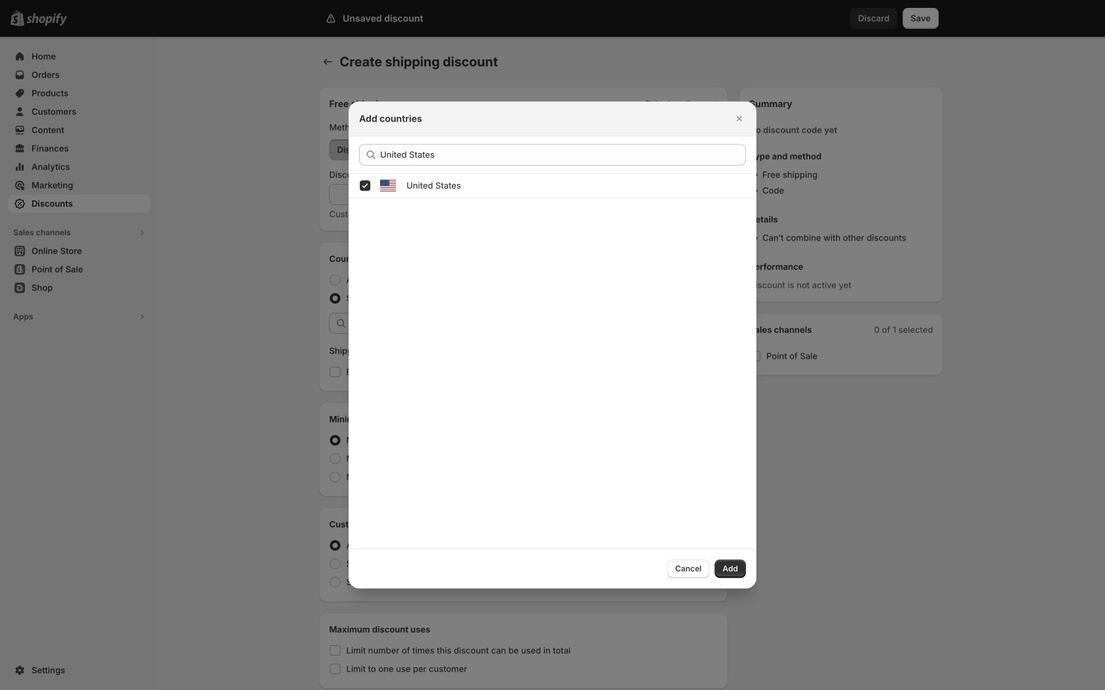 Task type: locate. For each thing, give the bounding box(es) containing it.
dialog
[[0, 102, 1106, 589]]



Task type: describe. For each thing, give the bounding box(es) containing it.
Search countries text field
[[380, 144, 746, 166]]

shopify image
[[26, 13, 67, 26]]



Task type: vqa. For each thing, say whether or not it's contained in the screenshot.
enter time text field
no



